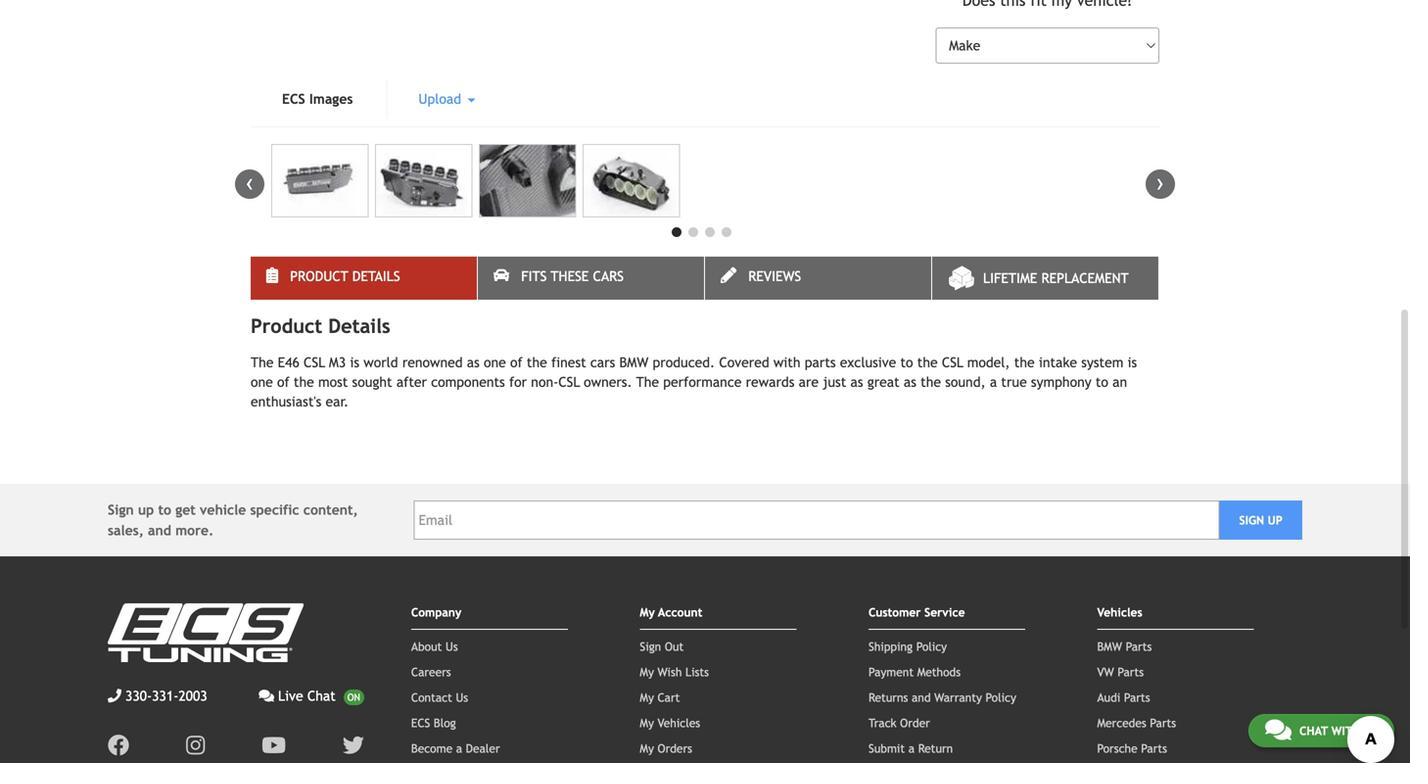 Task type: locate. For each thing, give the bounding box(es) containing it.
vehicles up bmw parts link
[[1097, 605, 1143, 619]]

product up e46
[[251, 314, 322, 337]]

performance
[[663, 374, 742, 390]]

0 vertical spatial one
[[484, 355, 506, 370]]

of up for
[[510, 355, 523, 370]]

audi
[[1097, 691, 1121, 704]]

lifetime replacement
[[983, 270, 1129, 286]]

‹
[[246, 169, 254, 195]]

ecs left images on the left of page
[[282, 91, 305, 107]]

to left an
[[1096, 374, 1109, 390]]

parts
[[1126, 640, 1152, 653], [1118, 665, 1144, 679], [1124, 691, 1150, 704], [1150, 716, 1176, 730], [1141, 742, 1167, 755]]

comments image inside live chat link
[[259, 689, 274, 703]]

sign for sign up
[[1240, 513, 1265, 527]]

0 vertical spatial comments image
[[259, 689, 274, 703]]

replacement
[[1042, 270, 1129, 286]]

1 vertical spatial chat
[[1300, 724, 1328, 738]]

parts up mercedes parts link
[[1124, 691, 1150, 704]]

0 vertical spatial bmw
[[620, 355, 649, 370]]

0 horizontal spatial of
[[277, 374, 290, 390]]

comments image left live
[[259, 689, 274, 703]]

sign inside "sign up to get vehicle specific content, sales, and more."
[[108, 502, 134, 518]]

0 horizontal spatial ecs
[[282, 91, 305, 107]]

as right great
[[904, 374, 917, 390]]

vehicles up orders
[[658, 716, 700, 730]]

up for sign up
[[1268, 513, 1283, 527]]

1 horizontal spatial one
[[484, 355, 506, 370]]

shipping policy link
[[869, 640, 947, 653]]

one up enthusiast's
[[251, 374, 273, 390]]

2 horizontal spatial sign
[[1240, 513, 1265, 527]]

csl up sound,
[[942, 355, 964, 370]]

product up m3
[[290, 268, 348, 284]]

csl down "finest"
[[559, 374, 580, 390]]

my for my cart
[[640, 691, 654, 704]]

2003
[[179, 688, 207, 704]]

a for company
[[456, 742, 462, 755]]

system
[[1082, 355, 1124, 370]]

1 vertical spatial ecs
[[411, 716, 430, 730]]

my orders link
[[640, 742, 692, 755]]

comments image for chat
[[1265, 718, 1292, 741]]

and inside "sign up to get vehicle specific content, sales, and more."
[[148, 523, 171, 538]]

mercedes parts
[[1097, 716, 1176, 730]]

bmw
[[620, 355, 649, 370], [1097, 640, 1122, 653]]

ecs images link
[[251, 79, 384, 119]]

about us
[[411, 640, 458, 653]]

as
[[467, 355, 480, 370], [851, 374, 863, 390], [904, 374, 917, 390]]

mercedes parts link
[[1097, 716, 1176, 730]]

the left e46
[[251, 355, 274, 370]]

service
[[925, 605, 965, 619]]

a
[[990, 374, 997, 390], [456, 742, 462, 755], [909, 742, 915, 755]]

about us link
[[411, 640, 458, 653]]

0 vertical spatial ecs
[[282, 91, 305, 107]]

0 horizontal spatial vehicles
[[658, 716, 700, 730]]

for
[[509, 374, 527, 390]]

product details link
[[251, 257, 477, 300]]

customer
[[869, 605, 921, 619]]

comments image left chat with us
[[1265, 718, 1292, 741]]

fits these cars
[[521, 268, 624, 284]]

1 vertical spatial of
[[277, 374, 290, 390]]

0 horizontal spatial up
[[138, 502, 154, 518]]

0 horizontal spatial comments image
[[259, 689, 274, 703]]

0 horizontal spatial is
[[350, 355, 360, 370]]

us for contact us
[[456, 691, 468, 704]]

the
[[251, 355, 274, 370], [636, 374, 659, 390]]

become a dealer
[[411, 742, 500, 755]]

0 horizontal spatial chat
[[307, 688, 336, 704]]

lifetime
[[983, 270, 1038, 286]]

0 vertical spatial to
[[901, 355, 913, 370]]

to right the exclusive at right top
[[901, 355, 913, 370]]

0 horizontal spatial one
[[251, 374, 273, 390]]

ecs left blog
[[411, 716, 430, 730]]

bmw right cars
[[620, 355, 649, 370]]

parts up porsche parts link
[[1150, 716, 1176, 730]]

non-
[[531, 374, 559, 390]]

ear.
[[326, 394, 349, 409]]

0 horizontal spatial a
[[456, 742, 462, 755]]

up inside "button"
[[1268, 513, 1283, 527]]

0 horizontal spatial with
[[774, 355, 801, 370]]

2 my from the top
[[640, 665, 654, 679]]

become
[[411, 742, 453, 755]]

0 vertical spatial the
[[251, 355, 274, 370]]

›
[[1157, 169, 1165, 195]]

my for my vehicles
[[640, 716, 654, 730]]

1 vertical spatial us
[[456, 691, 468, 704]]

0 horizontal spatial to
[[158, 502, 171, 518]]

0 vertical spatial policy
[[916, 640, 947, 653]]

chat
[[307, 688, 336, 704], [1300, 724, 1328, 738]]

parts for vw parts
[[1118, 665, 1144, 679]]

comments image inside "chat with us" link
[[1265, 718, 1292, 741]]

0 vertical spatial product
[[290, 268, 348, 284]]

dealer
[[466, 742, 500, 755]]

porsche parts
[[1097, 742, 1167, 755]]

1 vertical spatial the
[[636, 374, 659, 390]]

my for my account
[[640, 605, 655, 619]]

0 horizontal spatial as
[[467, 355, 480, 370]]

vw
[[1097, 665, 1114, 679]]

just
[[823, 374, 847, 390]]

1 vertical spatial to
[[1096, 374, 1109, 390]]

1 vertical spatial comments image
[[1265, 718, 1292, 741]]

wish
[[658, 665, 682, 679]]

comments image
[[259, 689, 274, 703], [1265, 718, 1292, 741]]

a inside the e46 csl m3 is world renowned as one of the finest cars bmw produced. covered with parts exclusive to the csl model, the intake system is one of the most sought after components for non-csl owners. the performance rewards are just as great as the sound, a true symphony to an enthusiast's ear.
[[990, 374, 997, 390]]

enthusiast's
[[251, 394, 322, 409]]

careers link
[[411, 665, 451, 679]]

1 horizontal spatial is
[[1128, 355, 1137, 370]]

with inside the e46 csl m3 is world renowned as one of the finest cars bmw produced. covered with parts exclusive to the csl model, the intake system is one of the most sought after components for non-csl owners. the performance rewards are just as great as the sound, a true symphony to an enthusiast's ear.
[[774, 355, 801, 370]]

1 horizontal spatial and
[[912, 691, 931, 704]]

1 my from the top
[[640, 605, 655, 619]]

us for about us
[[446, 640, 458, 653]]

order
[[900, 716, 930, 730]]

chat with us link
[[1249, 714, 1395, 747]]

my wish lists
[[640, 665, 709, 679]]

csl left m3
[[304, 355, 325, 370]]

is right m3
[[350, 355, 360, 370]]

product
[[290, 268, 348, 284], [251, 314, 322, 337]]

2 horizontal spatial csl
[[942, 355, 964, 370]]

intake
[[1039, 355, 1078, 370]]

as up components
[[467, 355, 480, 370]]

0 vertical spatial us
[[446, 640, 458, 653]]

1 horizontal spatial chat
[[1300, 724, 1328, 738]]

after
[[397, 374, 427, 390]]

1 horizontal spatial to
[[901, 355, 913, 370]]

0 vertical spatial with
[[774, 355, 801, 370]]

2 horizontal spatial a
[[990, 374, 997, 390]]

more.
[[175, 523, 214, 538]]

reviews
[[749, 268, 801, 284]]

renowned
[[402, 355, 463, 370]]

1 horizontal spatial up
[[1268, 513, 1283, 527]]

4 es#25902 - 11617833496 - euro csl intake - give your vehicle the intake it was meant to have - genuine european bmw - bmw image from the left
[[583, 144, 680, 217]]

live chat
[[278, 688, 336, 704]]

2 vertical spatial to
[[158, 502, 171, 518]]

up inside "sign up to get vehicle specific content, sales, and more."
[[138, 502, 154, 518]]

0 horizontal spatial sign
[[108, 502, 134, 518]]

and up order
[[912, 691, 931, 704]]

upload button
[[387, 79, 507, 119]]

of up enthusiast's
[[277, 374, 290, 390]]

returns
[[869, 691, 908, 704]]

sign for sign out
[[640, 640, 661, 653]]

0 vertical spatial product details
[[290, 268, 400, 284]]

1 horizontal spatial a
[[909, 742, 915, 755]]

the
[[527, 355, 547, 370], [918, 355, 938, 370], [1015, 355, 1035, 370], [294, 374, 314, 390], [921, 374, 941, 390]]

330-331-2003
[[125, 688, 207, 704]]

the up the non-
[[527, 355, 547, 370]]

my for my orders
[[640, 742, 654, 755]]

0 vertical spatial chat
[[307, 688, 336, 704]]

1 horizontal spatial vehicles
[[1097, 605, 1143, 619]]

porsche parts link
[[1097, 742, 1167, 755]]

parts down mercedes parts link
[[1141, 742, 1167, 755]]

and right 'sales,'
[[148, 523, 171, 538]]

ecs blog
[[411, 716, 456, 730]]

a left the dealer
[[456, 742, 462, 755]]

my down my cart link
[[640, 716, 654, 730]]

5 my from the top
[[640, 742, 654, 755]]

1 horizontal spatial of
[[510, 355, 523, 370]]

shipping
[[869, 640, 913, 653]]

policy up methods at bottom
[[916, 640, 947, 653]]

vehicles
[[1097, 605, 1143, 619], [658, 716, 700, 730]]

ecs images
[[282, 91, 353, 107]]

sign inside "button"
[[1240, 513, 1265, 527]]

my left wish
[[640, 665, 654, 679]]

2 es#25902 - 11617833496 - euro csl intake - give your vehicle the intake it was meant to have - genuine european bmw - bmw image from the left
[[375, 144, 472, 217]]

the right owners.
[[636, 374, 659, 390]]

m3
[[329, 355, 346, 370]]

es#25902 - 11617833496 - euro csl intake - give your vehicle the intake it was meant to have - genuine european bmw - bmw image
[[271, 144, 369, 217], [375, 144, 472, 217], [479, 144, 576, 217], [583, 144, 680, 217]]

vw parts link
[[1097, 665, 1144, 679]]

track order
[[869, 716, 930, 730]]

my orders
[[640, 742, 692, 755]]

3 es#25902 - 11617833496 - euro csl intake - give your vehicle the intake it was meant to have - genuine european bmw - bmw image from the left
[[479, 144, 576, 217]]

0 vertical spatial and
[[148, 523, 171, 538]]

1 vertical spatial with
[[1332, 724, 1361, 738]]

orders
[[658, 742, 692, 755]]

sought
[[352, 374, 392, 390]]

1 vertical spatial details
[[328, 314, 390, 337]]

sales,
[[108, 523, 144, 538]]

my left orders
[[640, 742, 654, 755]]

1 horizontal spatial comments image
[[1265, 718, 1292, 741]]

to left "get"
[[158, 502, 171, 518]]

0 horizontal spatial the
[[251, 355, 274, 370]]

parts for bmw parts
[[1126, 640, 1152, 653]]

warranty
[[935, 691, 982, 704]]

audi parts
[[1097, 691, 1150, 704]]

0 horizontal spatial bmw
[[620, 355, 649, 370]]

my left the cart
[[640, 691, 654, 704]]

parts for porsche parts
[[1141, 742, 1167, 755]]

comments image for live
[[259, 689, 274, 703]]

sign up
[[1240, 513, 1283, 527]]

of
[[510, 355, 523, 370], [277, 374, 290, 390]]

rewards
[[746, 374, 795, 390]]

parts up vw parts
[[1126, 640, 1152, 653]]

parts for audi parts
[[1124, 691, 1150, 704]]

bmw up the vw
[[1097, 640, 1122, 653]]

0 horizontal spatial and
[[148, 523, 171, 538]]

live
[[278, 688, 303, 704]]

my left account
[[640, 605, 655, 619]]

submit a return link
[[869, 742, 953, 755]]

a left return
[[909, 742, 915, 755]]

a down "model,"
[[990, 374, 997, 390]]

product details
[[290, 268, 400, 284], [251, 314, 390, 337]]

is right system
[[1128, 355, 1137, 370]]

porsche
[[1097, 742, 1138, 755]]

1 horizontal spatial with
[[1332, 724, 1361, 738]]

1 horizontal spatial ecs
[[411, 716, 430, 730]]

3 my from the top
[[640, 691, 654, 704]]

1 is from the left
[[350, 355, 360, 370]]

parts right the vw
[[1118, 665, 1144, 679]]

1 vertical spatial policy
[[986, 691, 1017, 704]]

1 vertical spatial bmw
[[1097, 640, 1122, 653]]

one up components
[[484, 355, 506, 370]]

1 horizontal spatial sign
[[640, 640, 661, 653]]

as right just
[[851, 374, 863, 390]]

policy right warranty
[[986, 691, 1017, 704]]

4 my from the top
[[640, 716, 654, 730]]



Task type: describe. For each thing, give the bounding box(es) containing it.
fits these cars link
[[478, 257, 704, 300]]

the right the exclusive at right top
[[918, 355, 938, 370]]

mercedes
[[1097, 716, 1147, 730]]

careers
[[411, 665, 451, 679]]

0 horizontal spatial csl
[[304, 355, 325, 370]]

bmw inside the e46 csl m3 is world renowned as one of the finest cars bmw produced. covered with parts exclusive to the csl model, the intake system is one of the most sought after components for non-csl owners. the performance rewards are just as great as the sound, a true symphony to an enthusiast's ear.
[[620, 355, 649, 370]]

phone image
[[108, 689, 121, 703]]

the up true
[[1015, 355, 1035, 370]]

up for sign up to get vehicle specific content, sales, and more.
[[138, 502, 154, 518]]

out
[[665, 640, 684, 653]]

live chat link
[[259, 686, 364, 706]]

0 vertical spatial of
[[510, 355, 523, 370]]

330-331-2003 link
[[108, 686, 207, 706]]

sign up to get vehicle specific content, sales, and more.
[[108, 502, 358, 538]]

exclusive
[[840, 355, 896, 370]]

true
[[1001, 374, 1027, 390]]

to inside "sign up to get vehicle specific content, sales, and more."
[[158, 502, 171, 518]]

my cart link
[[640, 691, 680, 704]]

contact us link
[[411, 691, 468, 704]]

sign out link
[[640, 640, 684, 653]]

2 is from the left
[[1128, 355, 1137, 370]]

payment methods link
[[869, 665, 961, 679]]

finest
[[551, 355, 586, 370]]

e46
[[278, 355, 300, 370]]

bmw parts
[[1097, 640, 1152, 653]]

0 vertical spatial vehicles
[[1097, 605, 1143, 619]]

produced.
[[653, 355, 715, 370]]

1 vertical spatial product details
[[251, 314, 390, 337]]

0 vertical spatial details
[[352, 268, 400, 284]]

images
[[309, 91, 353, 107]]

sign up button
[[1220, 501, 1303, 540]]

› link
[[1146, 169, 1175, 199]]

these
[[551, 268, 589, 284]]

return
[[918, 742, 953, 755]]

1 vertical spatial one
[[251, 374, 273, 390]]

submit a return
[[869, 742, 953, 755]]

methods
[[918, 665, 961, 679]]

contact us
[[411, 691, 468, 704]]

payment
[[869, 665, 914, 679]]

1 vertical spatial and
[[912, 691, 931, 704]]

0 horizontal spatial policy
[[916, 640, 947, 653]]

1 horizontal spatial the
[[636, 374, 659, 390]]

my cart
[[640, 691, 680, 704]]

1 horizontal spatial bmw
[[1097, 640, 1122, 653]]

ecs for ecs blog
[[411, 716, 430, 730]]

1 vertical spatial product
[[251, 314, 322, 337]]

instagram logo image
[[186, 735, 205, 756]]

company
[[411, 605, 462, 619]]

330-
[[125, 688, 152, 704]]

Email email field
[[414, 501, 1220, 540]]

a for customer service
[[909, 742, 915, 755]]

ecs for ecs images
[[282, 91, 305, 107]]

the down e46
[[294, 374, 314, 390]]

1 es#25902 - 11617833496 - euro csl intake - give your vehicle the intake it was meant to have - genuine european bmw - bmw image from the left
[[271, 144, 369, 217]]

sign for sign up to get vehicle specific content, sales, and more.
[[108, 502, 134, 518]]

model,
[[967, 355, 1010, 370]]

‹ link
[[235, 169, 264, 199]]

the left sound,
[[921, 374, 941, 390]]

lifetime replacement link
[[932, 257, 1159, 300]]

my for my wish lists
[[640, 665, 654, 679]]

track
[[869, 716, 897, 730]]

sound,
[[945, 374, 986, 390]]

world
[[364, 355, 398, 370]]

1 horizontal spatial as
[[851, 374, 863, 390]]

account
[[658, 605, 703, 619]]

my wish lists link
[[640, 665, 709, 679]]

ecs blog link
[[411, 716, 456, 730]]

lists
[[686, 665, 709, 679]]

sign out
[[640, 640, 684, 653]]

2 vertical spatial us
[[1364, 724, 1378, 738]]

are
[[799, 374, 819, 390]]

blog
[[434, 716, 456, 730]]

owners.
[[584, 374, 632, 390]]

vw parts
[[1097, 665, 1144, 679]]

contact
[[411, 691, 452, 704]]

most
[[318, 374, 348, 390]]

1 vertical spatial vehicles
[[658, 716, 700, 730]]

customer service
[[869, 605, 965, 619]]

cars
[[593, 268, 624, 284]]

fits
[[521, 268, 547, 284]]

youtube logo image
[[262, 735, 286, 756]]

ecs tuning image
[[108, 603, 304, 662]]

reviews link
[[705, 257, 931, 300]]

parts
[[805, 355, 836, 370]]

facebook logo image
[[108, 735, 129, 756]]

submit
[[869, 742, 905, 755]]

1 horizontal spatial policy
[[986, 691, 1017, 704]]

track order link
[[869, 716, 930, 730]]

components
[[431, 374, 505, 390]]

1 horizontal spatial csl
[[559, 374, 580, 390]]

twitter logo image
[[343, 735, 364, 756]]

my vehicles
[[640, 716, 700, 730]]

parts for mercedes parts
[[1150, 716, 1176, 730]]

2 horizontal spatial to
[[1096, 374, 1109, 390]]

payment methods
[[869, 665, 961, 679]]

get
[[176, 502, 196, 518]]

upload
[[419, 91, 466, 107]]

vehicle
[[200, 502, 246, 518]]

specific
[[250, 502, 299, 518]]

the e46 csl m3 is world renowned as one of the finest cars bmw produced. covered with parts exclusive to the csl model, the intake system is one of the most sought after components for non-csl owners. the performance rewards are just as great as the sound, a true symphony to an enthusiast's ear.
[[251, 355, 1137, 409]]

2 horizontal spatial as
[[904, 374, 917, 390]]



Task type: vqa. For each thing, say whether or not it's contained in the screenshot.


